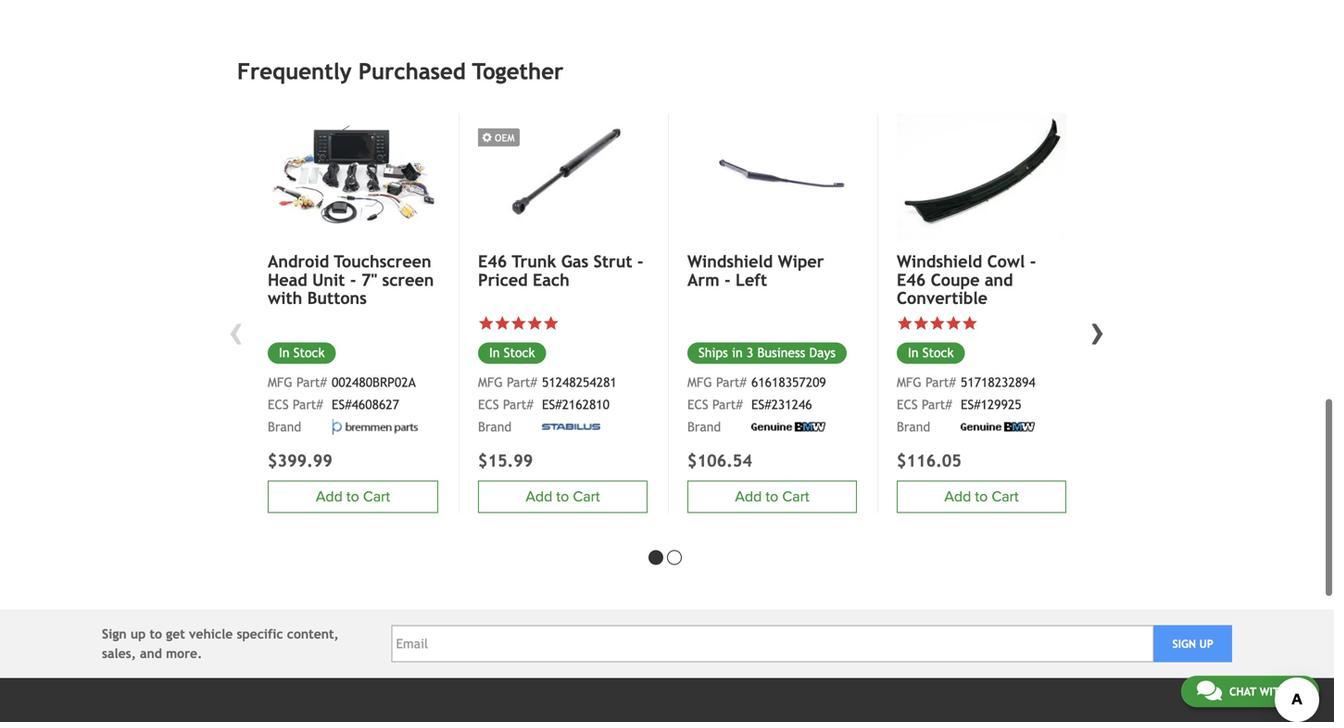 Task type: describe. For each thing, give the bounding box(es) containing it.
windshield wiper arm - left image
[[688, 114, 857, 241]]

2 in from the left
[[279, 345, 290, 360]]

content,
[[287, 626, 339, 641]]

1 horizontal spatial with
[[1260, 685, 1288, 698]]

add to cart for windshield wiper arm - left
[[735, 488, 810, 505]]

android touchscreen head unit - 7" screen with buttons link
[[268, 252, 438, 308]]

screen
[[382, 270, 434, 290]]

add for e46 trunk gas strut - priced each
[[526, 488, 553, 505]]

and inside windshield cowl - e46 coupe and convertible
[[985, 270, 1014, 290]]

mfg for mfg part# 002480brp02a ecs part# es#4608627 brand
[[268, 375, 293, 390]]

mfg part# 61618357209 ecs part# es#231246 brand
[[688, 375, 827, 434]]

51248254281
[[542, 375, 617, 390]]

brand for mfg part# 51718232894 ecs part# es#129925 brand
[[897, 419, 931, 434]]

add to cart button for e46 trunk gas strut - priced each
[[478, 480, 648, 513]]

genuine bmw image for es#129925
[[961, 422, 1035, 432]]

mfg part# 51248254281 ecs part# es#2162810 brand
[[478, 375, 617, 434]]

›
[[1091, 305, 1106, 355]]

3
[[747, 345, 754, 360]]

in stock for each
[[489, 345, 535, 360]]

head
[[268, 270, 307, 290]]

android touchscreen head unit - 7" screen with buttons
[[268, 252, 434, 308]]

61618357209
[[752, 375, 827, 390]]

more.
[[166, 646, 202, 661]]

android touchscreen head unit - 7 image
[[268, 114, 438, 242]]

$106.54
[[688, 451, 753, 471]]

priced
[[478, 270, 528, 290]]

add for windshield cowl - e46 coupe and convertible
[[945, 488, 972, 505]]

cart for android touchscreen head unit - 7" screen with buttons
[[363, 488, 390, 505]]

mfg part# 002480brp02a ecs part# es#4608627 brand
[[268, 375, 416, 434]]

2 star image from the left
[[511, 315, 527, 331]]

windshield cowl - e46 coupe and convertible
[[897, 252, 1037, 308]]

us
[[1291, 685, 1304, 698]]

- inside the android touchscreen head unit - 7" screen with buttons
[[350, 270, 356, 290]]

in for windshield cowl - e46 coupe and convertible
[[908, 345, 919, 360]]

6 star image from the left
[[913, 315, 930, 331]]

2 in stock from the left
[[279, 345, 325, 360]]

add to cart for windshield cowl - e46 coupe and convertible
[[945, 488, 1019, 505]]

to for e46 trunk gas strut - priced each
[[557, 488, 569, 505]]

brand for mfg part# 61618357209 ecs part# es#231246 brand
[[688, 419, 721, 434]]

mfg part# 51718232894 ecs part# es#129925 brand
[[897, 375, 1036, 434]]

trunk
[[512, 252, 557, 271]]

9 star image from the left
[[962, 315, 978, 331]]

mfg for mfg part# 61618357209 ecs part# es#231246 brand
[[688, 375, 713, 390]]

in for e46 trunk gas strut - priced each
[[489, 345, 500, 360]]

to for windshield cowl - e46 coupe and convertible
[[975, 488, 988, 505]]

cart for e46 trunk gas strut - priced each
[[573, 488, 600, 505]]

windshield cowl - e46 coupe and convertible image
[[897, 114, 1067, 241]]

gas
[[562, 252, 589, 271]]

windshield wiper arm - left link
[[688, 252, 857, 290]]

7"
[[361, 270, 377, 290]]

$15.99
[[478, 451, 533, 471]]

frequently purchased together
[[237, 59, 564, 85]]

sales,
[[102, 646, 136, 661]]

to for windshield wiper arm - left
[[766, 488, 779, 505]]

business
[[758, 345, 806, 360]]

- inside e46 trunk gas strut - priced each
[[638, 252, 644, 271]]

e46 trunk gas strut - priced each image
[[478, 114, 648, 241]]

brand for mfg part# 51248254281 ecs part# es#2162810 brand
[[478, 419, 512, 434]]

cart for windshield cowl - e46 coupe and convertible
[[992, 488, 1019, 505]]

e46 inside e46 trunk gas strut - priced each
[[478, 252, 507, 271]]

vehicle
[[189, 626, 233, 641]]

cart for windshield wiper arm - left
[[783, 488, 810, 505]]

add to cart for android touchscreen head unit - 7" screen with buttons
[[316, 488, 390, 505]]

add for android touchscreen head unit - 7" screen with buttons
[[316, 488, 343, 505]]

unit
[[312, 270, 345, 290]]

convertible
[[897, 288, 988, 308]]

mfg for mfg part# 51718232894 ecs part# es#129925 brand
[[897, 375, 922, 390]]

es#2162810
[[542, 397, 610, 412]]

e46 trunk gas strut - priced each link
[[478, 252, 648, 290]]



Task type: vqa. For each thing, say whether or not it's contained in the screenshot.
genuine bmw image
yes



Task type: locate. For each thing, give the bounding box(es) containing it.
2 brand from the left
[[688, 419, 721, 434]]

stock for convertible
[[923, 345, 954, 360]]

1 horizontal spatial stock
[[504, 345, 535, 360]]

e46 left the trunk
[[478, 252, 507, 271]]

up for sign up to get vehicle specific content, sales, and more.
[[131, 626, 146, 641]]

together
[[472, 59, 564, 85]]

mfg down ships in the right top of the page
[[688, 375, 713, 390]]

add to cart button down "$15.99"
[[478, 480, 648, 513]]

stock up mfg part# 002480brp02a ecs part# es#4608627 brand
[[294, 345, 325, 360]]

mfg up $399.99
[[268, 375, 293, 390]]

windshield cowl - e46 coupe and convertible link
[[897, 252, 1067, 308]]

1 horizontal spatial sign
[[1173, 637, 1197, 650]]

4 brand from the left
[[897, 419, 931, 434]]

and
[[985, 270, 1014, 290], [140, 646, 162, 661]]

- inside windshield cowl - e46 coupe and convertible
[[1030, 252, 1037, 271]]

sign up
[[1173, 637, 1214, 650]]

ecs for mfg part# 51718232894 ecs part# es#129925 brand
[[897, 397, 918, 412]]

add to cart button down $106.54
[[688, 480, 857, 513]]

add to cart button for android touchscreen head unit - 7" screen with buttons
[[268, 480, 438, 513]]

1 windshield from the left
[[688, 252, 773, 271]]

cowl
[[988, 252, 1025, 271]]

2 ecs from the left
[[688, 397, 709, 412]]

0 horizontal spatial windshield
[[688, 252, 773, 271]]

in down convertible
[[908, 345, 919, 360]]

- inside windshield wiper arm - left
[[725, 270, 731, 290]]

up inside sign up to get vehicle specific content, sales, and more.
[[131, 626, 146, 641]]

stock down convertible
[[923, 345, 954, 360]]

1 mfg from the left
[[478, 375, 503, 390]]

chat
[[1230, 685, 1257, 698]]

3 cart from the left
[[363, 488, 390, 505]]

in down head
[[279, 345, 290, 360]]

ships
[[699, 345, 728, 360]]

frequently
[[237, 59, 352, 85]]

1 horizontal spatial and
[[985, 270, 1014, 290]]

windshield wiper arm - left
[[688, 252, 824, 290]]

2 cart from the left
[[783, 488, 810, 505]]

mfg inside mfg part# 51248254281 ecs part# es#2162810 brand
[[478, 375, 503, 390]]

add down "$15.99"
[[526, 488, 553, 505]]

windshield
[[688, 252, 773, 271], [897, 252, 983, 271]]

- right cowl
[[1030, 252, 1037, 271]]

genuine bmw image down the es#231246
[[752, 422, 826, 432]]

and inside sign up to get vehicle specific content, sales, and more.
[[140, 646, 162, 661]]

stabilus image
[[542, 424, 601, 430]]

ships in 3 business days
[[699, 345, 836, 360]]

left
[[736, 270, 768, 290]]

4 add to cart from the left
[[945, 488, 1019, 505]]

in
[[732, 345, 743, 360]]

android
[[268, 252, 329, 271]]

specific
[[237, 626, 283, 641]]

$116.05
[[897, 451, 962, 471]]

1 vertical spatial and
[[140, 646, 162, 661]]

3 in from the left
[[908, 345, 919, 360]]

genuine bmw image
[[752, 422, 826, 432], [961, 422, 1035, 432]]

3 brand from the left
[[268, 419, 301, 434]]

add to cart down "$15.99"
[[526, 488, 600, 505]]

add
[[526, 488, 553, 505], [735, 488, 762, 505], [316, 488, 343, 505], [945, 488, 972, 505]]

mfg inside mfg part# 61618357209 ecs part# es#231246 brand
[[688, 375, 713, 390]]

1 horizontal spatial e46
[[897, 270, 926, 290]]

8 star image from the left
[[946, 315, 962, 331]]

1 horizontal spatial in
[[489, 345, 500, 360]]

1 horizontal spatial genuine bmw image
[[961, 422, 1035, 432]]

ecs inside mfg part# 51718232894 ecs part# es#129925 brand
[[897, 397, 918, 412]]

add to cart for e46 trunk gas strut - priced each
[[526, 488, 600, 505]]

coupe
[[931, 270, 980, 290]]

ecs up the $116.05
[[897, 397, 918, 412]]

ecs up "$15.99"
[[478, 397, 499, 412]]

part#
[[507, 375, 537, 390], [716, 375, 747, 390], [297, 375, 327, 390], [926, 375, 956, 390], [503, 397, 534, 412], [713, 397, 743, 412], [293, 397, 323, 412], [922, 397, 953, 412]]

brand
[[478, 419, 512, 434], [688, 419, 721, 434], [268, 419, 301, 434], [897, 419, 931, 434]]

0 horizontal spatial in
[[279, 345, 290, 360]]

0 horizontal spatial and
[[140, 646, 162, 661]]

sign inside sign up to get vehicle specific content, sales, and more.
[[102, 626, 127, 641]]

1 horizontal spatial up
[[1200, 637, 1214, 650]]

add down $106.54
[[735, 488, 762, 505]]

1 brand from the left
[[478, 419, 512, 434]]

1 in from the left
[[489, 345, 500, 360]]

0 vertical spatial and
[[985, 270, 1014, 290]]

wiper
[[778, 252, 824, 271]]

mfg inside mfg part# 002480brp02a ecs part# es#4608627 brand
[[268, 375, 293, 390]]

with left us
[[1260, 685, 1288, 698]]

brand for mfg part# 002480brp02a ecs part# es#4608627 brand
[[268, 419, 301, 434]]

2 horizontal spatial stock
[[923, 345, 954, 360]]

ecs
[[478, 397, 499, 412], [688, 397, 709, 412], [268, 397, 289, 412], [897, 397, 918, 412]]

1 star image from the left
[[478, 315, 494, 331]]

add for windshield wiper arm - left
[[735, 488, 762, 505]]

7 star image from the left
[[930, 315, 946, 331]]

sign up sales,
[[102, 626, 127, 641]]

- right strut
[[638, 252, 644, 271]]

1 ecs from the left
[[478, 397, 499, 412]]

ecs down ships in the right top of the page
[[688, 397, 709, 412]]

genuine bmw image for es#231246
[[752, 422, 826, 432]]

2 horizontal spatial in
[[908, 345, 919, 360]]

1 horizontal spatial in stock
[[489, 345, 535, 360]]

add to cart button for windshield wiper arm - left
[[688, 480, 857, 513]]

0 horizontal spatial with
[[268, 288, 302, 308]]

add to cart
[[526, 488, 600, 505], [735, 488, 810, 505], [316, 488, 390, 505], [945, 488, 1019, 505]]

sign up chat with us link
[[1173, 637, 1197, 650]]

2 horizontal spatial in stock
[[908, 345, 954, 360]]

in stock down star image
[[489, 345, 535, 360]]

1 horizontal spatial windshield
[[897, 252, 983, 271]]

add to cart button down $399.99
[[268, 480, 438, 513]]

e46 inside windshield cowl - e46 coupe and convertible
[[897, 270, 926, 290]]

up up the comments icon
[[1200, 637, 1214, 650]]

sign up to get vehicle specific content, sales, and more.
[[102, 626, 339, 661]]

windshield for left
[[688, 252, 773, 271]]

to left get
[[150, 626, 162, 641]]

and right sales,
[[140, 646, 162, 661]]

brand up $399.99
[[268, 419, 301, 434]]

› link
[[1084, 305, 1112, 355]]

0 vertical spatial with
[[268, 288, 302, 308]]

to down the es#231246
[[766, 488, 779, 505]]

ecs inside mfg part# 61618357209 ecs part# es#231246 brand
[[688, 397, 709, 412]]

to down stabilus image
[[557, 488, 569, 505]]

0 horizontal spatial up
[[131, 626, 146, 641]]

51718232894
[[961, 375, 1036, 390]]

up inside sign up "button"
[[1200, 637, 1214, 650]]

up up sales,
[[131, 626, 146, 641]]

to for android touchscreen head unit - 7" screen with buttons
[[347, 488, 359, 505]]

comments image
[[1197, 679, 1222, 702]]

e46
[[478, 252, 507, 271], [897, 270, 926, 290]]

0 horizontal spatial stock
[[294, 345, 325, 360]]

es#231246
[[752, 397, 813, 412]]

3 star image from the left
[[527, 315, 543, 331]]

sign for sign up
[[1173, 637, 1197, 650]]

brand inside mfg part# 002480brp02a ecs part# es#4608627 brand
[[268, 419, 301, 434]]

ecs inside mfg part# 51248254281 ecs part# es#2162810 brand
[[478, 397, 499, 412]]

touchscreen
[[334, 252, 432, 271]]

with
[[268, 288, 302, 308], [1260, 685, 1288, 698]]

in stock for convertible
[[908, 345, 954, 360]]

mfg down star image
[[478, 375, 503, 390]]

1 vertical spatial with
[[1260, 685, 1288, 698]]

arm
[[688, 270, 720, 290]]

0 horizontal spatial e46
[[478, 252, 507, 271]]

to down bremmen parts image at the bottom of page
[[347, 488, 359, 505]]

0 horizontal spatial sign
[[102, 626, 127, 641]]

and right coupe
[[985, 270, 1014, 290]]

2 windshield from the left
[[897, 252, 983, 271]]

up
[[131, 626, 146, 641], [1200, 637, 1214, 650]]

strut
[[594, 252, 633, 271]]

stock for each
[[504, 345, 535, 360]]

ecs inside mfg part# 002480brp02a ecs part# es#4608627 brand
[[268, 397, 289, 412]]

$399.99
[[268, 451, 333, 471]]

4 star image from the left
[[543, 315, 559, 331]]

3 mfg from the left
[[268, 375, 293, 390]]

windshield for coupe
[[897, 252, 983, 271]]

chat with us
[[1230, 685, 1304, 698]]

buttons
[[307, 288, 367, 308]]

add to cart button down the $116.05
[[897, 480, 1067, 513]]

in stock
[[489, 345, 535, 360], [279, 345, 325, 360], [908, 345, 954, 360]]

ecs up $399.99
[[268, 397, 289, 412]]

3 in stock from the left
[[908, 345, 954, 360]]

genuine bmw image down es#129925
[[961, 422, 1035, 432]]

sign inside sign up "button"
[[1173, 637, 1197, 650]]

add to cart button
[[478, 480, 648, 513], [688, 480, 857, 513], [268, 480, 438, 513], [897, 480, 1067, 513]]

windshield left 'wiper'
[[688, 252, 773, 271]]

mfg
[[478, 375, 503, 390], [688, 375, 713, 390], [268, 375, 293, 390], [897, 375, 922, 390]]

cart
[[573, 488, 600, 505], [783, 488, 810, 505], [363, 488, 390, 505], [992, 488, 1019, 505]]

chat with us link
[[1182, 676, 1320, 707]]

3 add to cart button from the left
[[268, 480, 438, 513]]

add down $399.99
[[316, 488, 343, 505]]

5 star image from the left
[[897, 315, 913, 331]]

0 horizontal spatial genuine bmw image
[[752, 422, 826, 432]]

brand up "$15.99"
[[478, 419, 512, 434]]

stock down star image
[[504, 345, 535, 360]]

add to cart down $106.54
[[735, 488, 810, 505]]

in down star image
[[489, 345, 500, 360]]

add to cart down $399.99
[[316, 488, 390, 505]]

brand up $106.54
[[688, 419, 721, 434]]

0 horizontal spatial in stock
[[279, 345, 325, 360]]

get
[[166, 626, 185, 641]]

4 mfg from the left
[[897, 375, 922, 390]]

-
[[638, 252, 644, 271], [1030, 252, 1037, 271], [350, 270, 356, 290], [725, 270, 731, 290]]

4 ecs from the left
[[897, 397, 918, 412]]

star image
[[494, 315, 511, 331]]

add down the $116.05
[[945, 488, 972, 505]]

in
[[489, 345, 500, 360], [279, 345, 290, 360], [908, 345, 919, 360]]

1 add from the left
[[526, 488, 553, 505]]

4 cart from the left
[[992, 488, 1019, 505]]

3 ecs from the left
[[268, 397, 289, 412]]

in stock down buttons
[[279, 345, 325, 360]]

1 genuine bmw image from the left
[[752, 422, 826, 432]]

2 genuine bmw image from the left
[[961, 422, 1035, 432]]

to
[[557, 488, 569, 505], [766, 488, 779, 505], [347, 488, 359, 505], [975, 488, 988, 505], [150, 626, 162, 641]]

- left left
[[725, 270, 731, 290]]

2 add from the left
[[735, 488, 762, 505]]

2 mfg from the left
[[688, 375, 713, 390]]

es#129925
[[961, 397, 1022, 412]]

windshield inside windshield cowl - e46 coupe and convertible
[[897, 252, 983, 271]]

bremmen parts image
[[332, 419, 425, 435]]

sign
[[102, 626, 127, 641], [1173, 637, 1197, 650]]

e46 trunk gas strut - priced each
[[478, 252, 644, 290]]

brand inside mfg part# 51718232894 ecs part# es#129925 brand
[[897, 419, 931, 434]]

2 add to cart from the left
[[735, 488, 810, 505]]

4 add to cart button from the left
[[897, 480, 1067, 513]]

3 add to cart from the left
[[316, 488, 390, 505]]

es#4608627
[[332, 397, 399, 412]]

sign for sign up to get vehicle specific content, sales, and more.
[[102, 626, 127, 641]]

purchased
[[359, 59, 466, 85]]

3 stock from the left
[[923, 345, 954, 360]]

1 stock from the left
[[504, 345, 535, 360]]

brand inside mfg part# 51248254281 ecs part# es#2162810 brand
[[478, 419, 512, 434]]

days
[[810, 345, 836, 360]]

add to cart button for windshield cowl - e46 coupe and convertible
[[897, 480, 1067, 513]]

ecs for mfg part# 002480brp02a ecs part# es#4608627 brand
[[268, 397, 289, 412]]

Email email field
[[392, 625, 1154, 662]]

2 add to cart button from the left
[[688, 480, 857, 513]]

each
[[533, 270, 570, 290]]

1 add to cart from the left
[[526, 488, 600, 505]]

star image
[[478, 315, 494, 331], [511, 315, 527, 331], [527, 315, 543, 331], [543, 315, 559, 331], [897, 315, 913, 331], [913, 315, 930, 331], [930, 315, 946, 331], [946, 315, 962, 331], [962, 315, 978, 331]]

with down android
[[268, 288, 302, 308]]

with inside the android touchscreen head unit - 7" screen with buttons
[[268, 288, 302, 308]]

in stock down convertible
[[908, 345, 954, 360]]

002480brp02a
[[332, 375, 416, 390]]

windshield up convertible
[[897, 252, 983, 271]]

2 stock from the left
[[294, 345, 325, 360]]

1 in stock from the left
[[489, 345, 535, 360]]

stock
[[504, 345, 535, 360], [294, 345, 325, 360], [923, 345, 954, 360]]

e46 left coupe
[[897, 270, 926, 290]]

add to cart down the $116.05
[[945, 488, 1019, 505]]

up for sign up
[[1200, 637, 1214, 650]]

to down es#129925
[[975, 488, 988, 505]]

4 add from the left
[[945, 488, 972, 505]]

brand inside mfg part# 61618357209 ecs part# es#231246 brand
[[688, 419, 721, 434]]

brand up the $116.05
[[897, 419, 931, 434]]

- left 7"
[[350, 270, 356, 290]]

1 add to cart button from the left
[[478, 480, 648, 513]]

ecs for mfg part# 51248254281 ecs part# es#2162810 brand
[[478, 397, 499, 412]]

windshield inside windshield wiper arm - left
[[688, 252, 773, 271]]

ecs for mfg part# 61618357209 ecs part# es#231246 brand
[[688, 397, 709, 412]]

to inside sign up to get vehicle specific content, sales, and more.
[[150, 626, 162, 641]]

mfg for mfg part# 51248254281 ecs part# es#2162810 brand
[[478, 375, 503, 390]]

sign up button
[[1154, 625, 1233, 662]]

mfg up the $116.05
[[897, 375, 922, 390]]

3 add from the left
[[316, 488, 343, 505]]

mfg inside mfg part# 51718232894 ecs part# es#129925 brand
[[897, 375, 922, 390]]

1 cart from the left
[[573, 488, 600, 505]]



